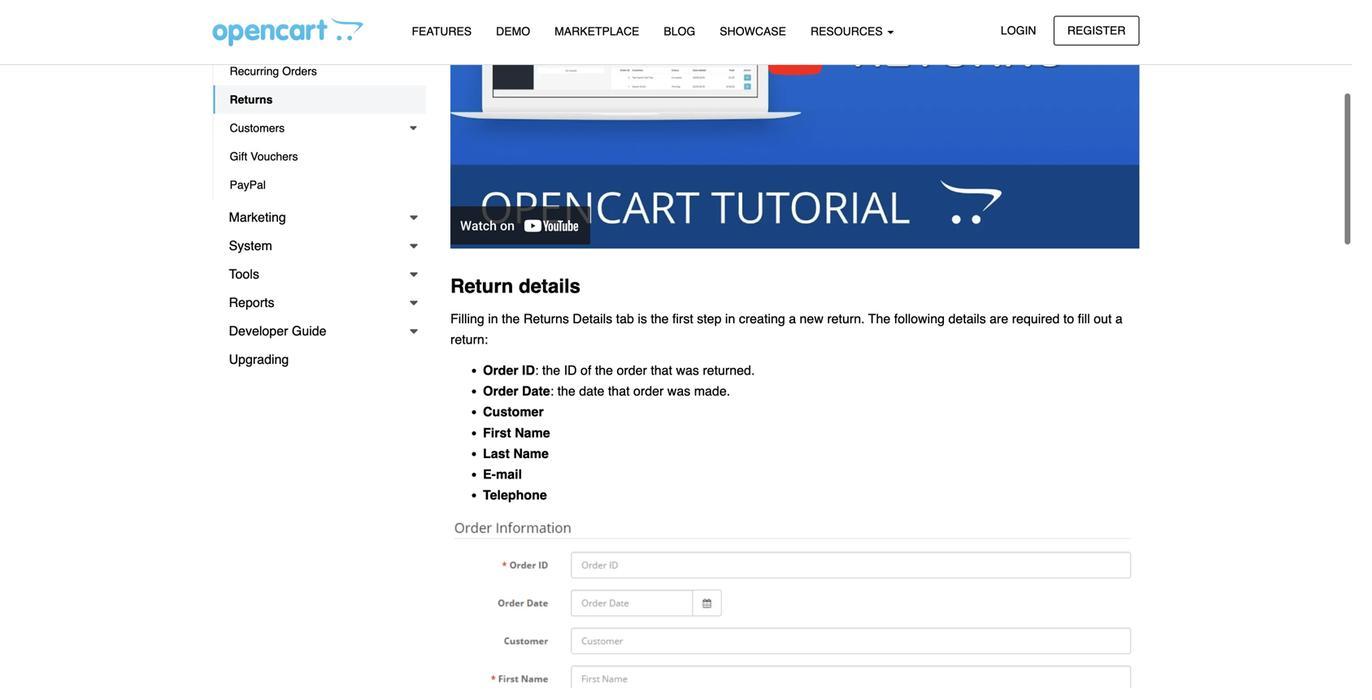 Task type: locate. For each thing, give the bounding box(es) containing it.
in
[[488, 311, 498, 326], [725, 311, 735, 326]]

0 horizontal spatial orders
[[230, 36, 264, 49]]

2 order from the top
[[483, 384, 518, 399]]

was left made.
[[667, 384, 690, 399]]

:
[[535, 363, 539, 378], [550, 384, 554, 399]]

tab
[[616, 311, 634, 326]]

0 vertical spatial :
[[535, 363, 539, 378]]

1 vertical spatial that
[[608, 384, 630, 399]]

1 horizontal spatial in
[[725, 311, 735, 326]]

1 vertical spatial order
[[633, 384, 664, 399]]

in right step
[[725, 311, 735, 326]]

tools link
[[213, 260, 426, 289]]

e-
[[483, 467, 496, 482]]

date
[[522, 384, 550, 399]]

1 vertical spatial details
[[948, 311, 986, 326]]

1 vertical spatial order
[[483, 384, 518, 399]]

login link
[[987, 16, 1050, 45]]

order right of
[[617, 363, 647, 378]]

system
[[229, 238, 272, 253]]

0 horizontal spatial a
[[789, 311, 796, 326]]

order
[[617, 363, 647, 378], [633, 384, 664, 399]]

0 horizontal spatial returns
[[230, 93, 273, 106]]

paypal link
[[213, 171, 426, 199]]

details
[[519, 275, 581, 298], [948, 311, 986, 326]]

0 vertical spatial was
[[676, 363, 699, 378]]

id up date
[[522, 363, 535, 378]]

1 horizontal spatial that
[[651, 363, 672, 378]]

0 vertical spatial name
[[515, 426, 550, 441]]

0 vertical spatial order
[[617, 363, 647, 378]]

that left returned.
[[651, 363, 672, 378]]

id
[[522, 363, 535, 378], [564, 363, 577, 378]]

returns
[[230, 93, 273, 106], [523, 311, 569, 326]]

name
[[515, 426, 550, 441], [513, 446, 549, 461]]

returns inside filling in the returns details tab is the first step in creating a new return. the following details are required to fill out a return:
[[523, 311, 569, 326]]

the
[[502, 311, 520, 326], [651, 311, 669, 326], [542, 363, 560, 378], [595, 363, 613, 378], [557, 384, 576, 399]]

name up mail
[[513, 446, 549, 461]]

the
[[868, 311, 891, 326]]

0 horizontal spatial details
[[519, 275, 581, 298]]

orders up returns link
[[282, 65, 317, 78]]

name down customer
[[515, 426, 550, 441]]

1 vertical spatial returns
[[523, 311, 569, 326]]

new
[[800, 311, 824, 326]]

orders
[[230, 36, 264, 49], [282, 65, 317, 78]]

opencart - open source shopping cart solution image
[[213, 17, 363, 46]]

recurring orders link
[[213, 57, 426, 85]]

returns down recurring
[[230, 93, 273, 106]]

0 vertical spatial orders
[[230, 36, 264, 49]]

first
[[483, 426, 511, 441]]

resources link
[[798, 17, 906, 46]]

1 horizontal spatial :
[[550, 384, 554, 399]]

in right filling
[[488, 311, 498, 326]]

the down the return details
[[502, 311, 520, 326]]

demo
[[496, 25, 530, 38]]

the left date
[[557, 384, 576, 399]]

developer guide link
[[213, 317, 426, 346]]

1 vertical spatial orders
[[282, 65, 317, 78]]

1 horizontal spatial returns
[[523, 311, 569, 326]]

order
[[483, 363, 518, 378], [483, 384, 518, 399]]

orders up recurring
[[230, 36, 264, 49]]

0 vertical spatial order
[[483, 363, 518, 378]]

upgrading
[[229, 352, 289, 367]]

the up date
[[542, 363, 560, 378]]

1 horizontal spatial id
[[564, 363, 577, 378]]

to
[[1063, 311, 1074, 326]]

last
[[483, 446, 510, 461]]

returns down the return details
[[523, 311, 569, 326]]

marketing
[[229, 210, 286, 225]]

2 a from the left
[[1115, 311, 1123, 326]]

developer
[[229, 324, 288, 339]]

order right date
[[633, 384, 664, 399]]

following
[[894, 311, 945, 326]]

gift
[[230, 150, 247, 163]]

showcase link
[[708, 17, 798, 46]]

the right is
[[651, 311, 669, 326]]

telephone
[[483, 488, 547, 503]]

: up date
[[535, 363, 539, 378]]

0 vertical spatial details
[[519, 275, 581, 298]]

was
[[676, 363, 699, 378], [667, 384, 690, 399]]

a right out
[[1115, 311, 1123, 326]]

gift vouchers
[[230, 150, 298, 163]]

: left date
[[550, 384, 554, 399]]

0 horizontal spatial that
[[608, 384, 630, 399]]

that right date
[[608, 384, 630, 399]]

id left of
[[564, 363, 577, 378]]

was up made.
[[676, 363, 699, 378]]

1 horizontal spatial details
[[948, 311, 986, 326]]

0 vertical spatial returns
[[230, 93, 273, 106]]

developer guide
[[229, 324, 327, 339]]

details up details
[[519, 275, 581, 298]]

step
[[697, 311, 722, 326]]

a left new
[[789, 311, 796, 326]]

vouchers
[[251, 150, 298, 163]]

0 horizontal spatial id
[[522, 363, 535, 378]]

marketplace link
[[542, 17, 652, 46]]

details left are
[[948, 311, 986, 326]]

0 horizontal spatial in
[[488, 311, 498, 326]]

1 vertical spatial name
[[513, 446, 549, 461]]

showcase
[[720, 25, 786, 38]]

1 horizontal spatial a
[[1115, 311, 1123, 326]]

that
[[651, 363, 672, 378], [608, 384, 630, 399]]

a
[[789, 311, 796, 326], [1115, 311, 1123, 326]]

system link
[[213, 232, 426, 260]]

marketing link
[[213, 203, 426, 232]]

gift vouchers link
[[213, 142, 426, 171]]



Task type: vqa. For each thing, say whether or not it's contained in the screenshot.
image
no



Task type: describe. For each thing, give the bounding box(es) containing it.
blog
[[664, 25, 695, 38]]

tools
[[229, 267, 259, 282]]

0 vertical spatial that
[[651, 363, 672, 378]]

register
[[1068, 24, 1126, 37]]

orders inside "link"
[[230, 36, 264, 49]]

1 vertical spatial was
[[667, 384, 690, 399]]

required
[[1012, 311, 1060, 326]]

creating
[[739, 311, 785, 326]]

recurring orders
[[230, 65, 317, 78]]

returns link
[[213, 85, 426, 114]]

customer
[[483, 405, 544, 420]]

demo link
[[484, 17, 542, 46]]

return.
[[827, 311, 865, 326]]

return
[[450, 275, 513, 298]]

out
[[1094, 311, 1112, 326]]

returned.
[[703, 363, 755, 378]]

order id : the id of the order that was returned. order date : the date that order was made. customer first name last name e-mail telephone
[[483, 363, 755, 503]]

return:
[[450, 332, 488, 347]]

upgrading link
[[213, 346, 426, 374]]

login
[[1001, 24, 1036, 37]]

details
[[573, 311, 612, 326]]

customers
[[230, 122, 285, 135]]

1 vertical spatial :
[[550, 384, 554, 399]]

features link
[[400, 17, 484, 46]]

features
[[412, 25, 472, 38]]

reports
[[229, 295, 274, 310]]

register link
[[1054, 16, 1140, 45]]

blog link
[[652, 17, 708, 46]]

the right of
[[595, 363, 613, 378]]

details inside filling in the returns details tab is the first step in creating a new return. the following details are required to fill out a return:
[[948, 311, 986, 326]]

1 a from the left
[[789, 311, 796, 326]]

resources
[[811, 25, 886, 38]]

return details
[[450, 275, 581, 298]]

1 id from the left
[[522, 363, 535, 378]]

orders link
[[213, 28, 426, 57]]

0 horizontal spatial :
[[535, 363, 539, 378]]

made.
[[694, 384, 730, 399]]

marketplace
[[555, 25, 639, 38]]

customers link
[[213, 114, 426, 142]]

is
[[638, 311, 647, 326]]

filling
[[450, 311, 484, 326]]

are
[[990, 311, 1008, 326]]

mail
[[496, 467, 522, 482]]

date
[[579, 384, 604, 399]]

reports link
[[213, 289, 426, 317]]

1 order from the top
[[483, 363, 518, 378]]

orders return details image
[[450, 516, 1140, 689]]

fill
[[1078, 311, 1090, 326]]

2 in from the left
[[725, 311, 735, 326]]

paypal
[[230, 178, 266, 191]]

filling in the returns details tab is the first step in creating a new return. the following details are required to fill out a return:
[[450, 311, 1123, 347]]

2 id from the left
[[564, 363, 577, 378]]

first
[[672, 311, 693, 326]]

guide
[[292, 324, 327, 339]]

1 in from the left
[[488, 311, 498, 326]]

of
[[581, 363, 591, 378]]

recurring
[[230, 65, 279, 78]]

1 horizontal spatial orders
[[282, 65, 317, 78]]



